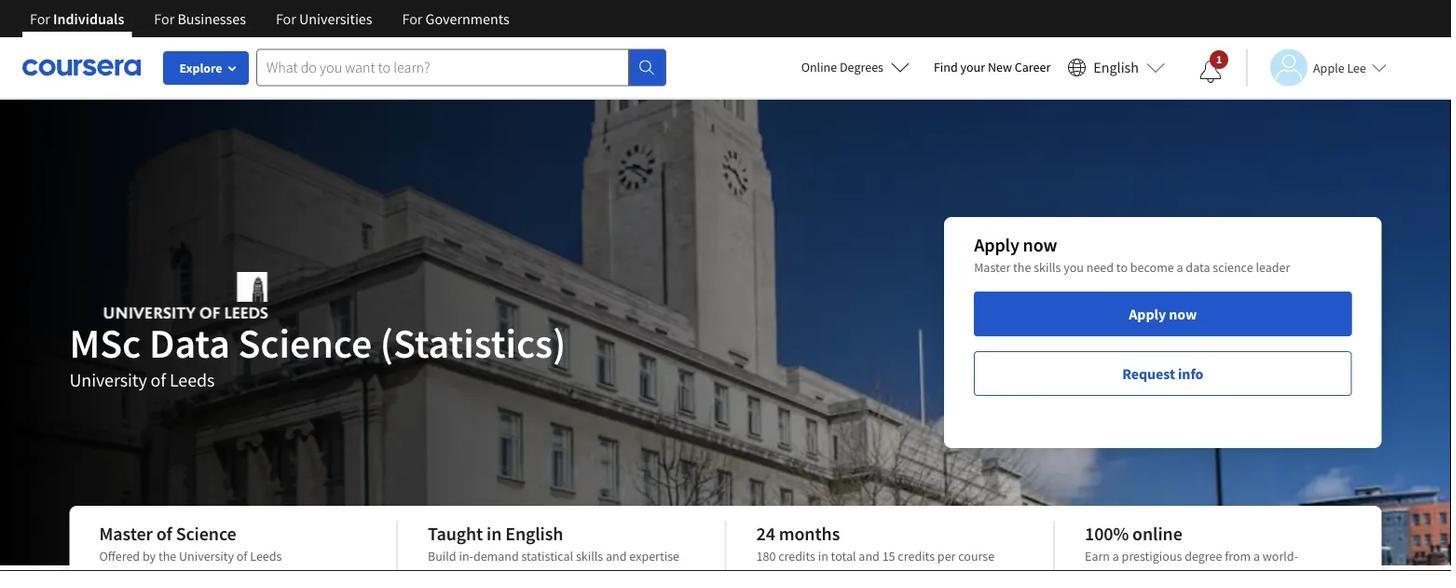 Task type: locate. For each thing, give the bounding box(es) containing it.
in-
[[459, 548, 474, 565]]

for left governments
[[402, 9, 423, 28]]

a inside apply now master the skills you need to become a data science leader
[[1177, 259, 1184, 276]]

1 horizontal spatial now
[[1169, 305, 1197, 324]]

apple lee
[[1314, 59, 1367, 76]]

degree
[[1185, 548, 1223, 565]]

0 vertical spatial the
[[1014, 259, 1032, 276]]

credits
[[779, 548, 816, 565], [898, 548, 935, 565]]

0 horizontal spatial the
[[158, 548, 176, 565]]

science
[[238, 317, 372, 369], [176, 523, 236, 546]]

the inside 100% online earn a prestigious degree from a world- renowned institution, without the impact o
[[1251, 567, 1269, 572]]

1 horizontal spatial university
[[179, 548, 234, 565]]

1 horizontal spatial in
[[818, 548, 829, 565]]

data
[[1186, 259, 1211, 276]]

master left you
[[974, 259, 1011, 276]]

1 vertical spatial science
[[176, 523, 236, 546]]

such
[[649, 567, 675, 572]]

0 horizontal spatial to
[[488, 567, 499, 572]]

skills
[[1034, 259, 1061, 276], [576, 548, 603, 565]]

for left individuals
[[30, 9, 50, 28]]

the inside apply now master the skills you need to become a data science leader
[[1014, 259, 1032, 276]]

science inside master of science offered by the university of leeds
[[176, 523, 236, 546]]

1 for from the left
[[30, 9, 50, 28]]

leeds
[[170, 369, 215, 392], [250, 548, 282, 565]]

find your new career link
[[925, 56, 1060, 79]]

and up 'practice'
[[606, 548, 627, 565]]

english right career
[[1094, 58, 1139, 77]]

for for businesses
[[154, 9, 175, 28]]

data
[[149, 317, 230, 369]]

0 vertical spatial apply
[[974, 234, 1020, 257]]

now inside button
[[1169, 305, 1197, 324]]

0 vertical spatial university
[[69, 369, 147, 392]]

build
[[428, 548, 457, 565]]

0 horizontal spatial and
[[606, 548, 627, 565]]

1 vertical spatial apply
[[1129, 305, 1167, 324]]

per
[[938, 548, 956, 565]]

and left 15
[[859, 548, 880, 565]]

1
[[1217, 52, 1222, 67]]

2 credits from the left
[[898, 548, 935, 565]]

request info
[[1123, 365, 1204, 383]]

master
[[974, 259, 1011, 276], [99, 523, 153, 546]]

apply now
[[1129, 305, 1197, 324]]

now
[[1023, 234, 1058, 257], [1169, 305, 1197, 324]]

university left data
[[69, 369, 147, 392]]

the down world-
[[1251, 567, 1269, 572]]

(statistics)
[[380, 317, 566, 369]]

renowned
[[1085, 567, 1141, 572]]

to inside apply now master the skills you need to become a data science leader
[[1117, 259, 1128, 276]]

english up statistical
[[506, 523, 563, 546]]

practice
[[603, 567, 647, 572]]

need
[[1087, 259, 1114, 276]]

businesses
[[178, 9, 246, 28]]

1 horizontal spatial english
[[1094, 58, 1139, 77]]

a down demand
[[501, 567, 508, 572]]

for
[[30, 9, 50, 28], [154, 9, 175, 28], [276, 9, 296, 28], [402, 9, 423, 28]]

and inside taught in english build in-demand statistical  skills and expertise applicable to a range of areas of practice such a
[[606, 548, 627, 565]]

0 horizontal spatial apply
[[974, 234, 1020, 257]]

expertise
[[630, 548, 680, 565]]

in left total
[[818, 548, 829, 565]]

institution,
[[1143, 567, 1203, 572]]

0 vertical spatial master
[[974, 259, 1011, 276]]

of inside "msc data science (statistics) university of leeds"
[[151, 369, 166, 392]]

for left universities
[[276, 9, 296, 28]]

1 vertical spatial english
[[506, 523, 563, 546]]

skills up the areas
[[576, 548, 603, 565]]

demand
[[474, 548, 519, 565]]

0 horizontal spatial english
[[506, 523, 563, 546]]

0 vertical spatial now
[[1023, 234, 1058, 257]]

1 vertical spatial leeds
[[250, 548, 282, 565]]

1 vertical spatial university
[[179, 548, 234, 565]]

1 horizontal spatial leeds
[[250, 548, 282, 565]]

1 vertical spatial the
[[158, 548, 176, 565]]

statistical
[[522, 548, 574, 565]]

show notifications image
[[1200, 61, 1222, 83]]

0 horizontal spatial skills
[[576, 548, 603, 565]]

taught
[[428, 523, 483, 546]]

1 horizontal spatial apply
[[1129, 305, 1167, 324]]

to
[[1117, 259, 1128, 276], [488, 567, 499, 572]]

career
[[1015, 59, 1051, 76]]

2 for from the left
[[154, 9, 175, 28]]

1 horizontal spatial the
[[1014, 259, 1032, 276]]

in inside taught in english build in-demand statistical  skills and expertise applicable to a range of areas of practice such a
[[487, 523, 502, 546]]

apple
[[1314, 59, 1345, 76]]

the left you
[[1014, 259, 1032, 276]]

0 vertical spatial english
[[1094, 58, 1139, 77]]

1 vertical spatial skills
[[576, 548, 603, 565]]

find
[[934, 59, 958, 76]]

prestigious
[[1122, 548, 1183, 565]]

and inside 24 months 180 credits in total and 15 credits per course
[[859, 548, 880, 565]]

for governments
[[402, 9, 510, 28]]

1 horizontal spatial and
[[859, 548, 880, 565]]

1 and from the left
[[606, 548, 627, 565]]

1 horizontal spatial master
[[974, 259, 1011, 276]]

apply now button
[[974, 292, 1352, 337]]

1 horizontal spatial to
[[1117, 259, 1128, 276]]

in inside 24 months 180 credits in total and 15 credits per course
[[818, 548, 829, 565]]

the
[[1014, 259, 1032, 276], [158, 548, 176, 565], [1251, 567, 1269, 572]]

world-
[[1263, 548, 1299, 565]]

apply inside apply now button
[[1129, 305, 1167, 324]]

science inside "msc data science (statistics) university of leeds"
[[238, 317, 372, 369]]

1 vertical spatial to
[[488, 567, 499, 572]]

2 and from the left
[[859, 548, 880, 565]]

skills left you
[[1034, 259, 1061, 276]]

credits right 15
[[898, 548, 935, 565]]

3 for from the left
[[276, 9, 296, 28]]

2 vertical spatial the
[[1251, 567, 1269, 572]]

university right by
[[179, 548, 234, 565]]

in
[[487, 523, 502, 546], [818, 548, 829, 565]]

universities
[[299, 9, 372, 28]]

and
[[606, 548, 627, 565], [859, 548, 880, 565]]

to right need
[[1117, 259, 1128, 276]]

for universities
[[276, 9, 372, 28]]

impact
[[1271, 567, 1309, 572]]

university
[[69, 369, 147, 392], [179, 548, 234, 565]]

for for governments
[[402, 9, 423, 28]]

leader
[[1256, 259, 1291, 276]]

1 vertical spatial master
[[99, 523, 153, 546]]

a inside taught in english build in-demand statistical  skills and expertise applicable to a range of areas of practice such a
[[501, 567, 508, 572]]

1 horizontal spatial credits
[[898, 548, 935, 565]]

the right by
[[158, 548, 176, 565]]

a left data
[[1177, 259, 1184, 276]]

offered
[[99, 548, 140, 565]]

english
[[1094, 58, 1139, 77], [506, 523, 563, 546]]

1 button
[[1185, 49, 1237, 94]]

now inside apply now master the skills you need to become a data science leader
[[1023, 234, 1058, 257]]

total
[[831, 548, 856, 565]]

a
[[1177, 259, 1184, 276], [1113, 548, 1120, 565], [1254, 548, 1261, 565], [501, 567, 508, 572]]

0 vertical spatial science
[[238, 317, 372, 369]]

0 vertical spatial leeds
[[170, 369, 215, 392]]

master up offered
[[99, 523, 153, 546]]

to down demand
[[488, 567, 499, 572]]

1 horizontal spatial science
[[238, 317, 372, 369]]

0 vertical spatial to
[[1117, 259, 1128, 276]]

0 horizontal spatial university
[[69, 369, 147, 392]]

of
[[151, 369, 166, 392], [156, 523, 172, 546], [237, 548, 247, 565], [544, 567, 555, 572], [590, 567, 600, 572]]

online degrees button
[[787, 47, 925, 88]]

0 horizontal spatial science
[[176, 523, 236, 546]]

2 horizontal spatial the
[[1251, 567, 1269, 572]]

1 vertical spatial in
[[818, 548, 829, 565]]

1 horizontal spatial skills
[[1034, 259, 1061, 276]]

None search field
[[256, 49, 667, 86]]

0 horizontal spatial master
[[99, 523, 153, 546]]

taught in english build in-demand statistical  skills and expertise applicable to a range of areas of practice such a
[[428, 523, 690, 572]]

0 vertical spatial skills
[[1034, 259, 1061, 276]]

credits down months
[[779, 548, 816, 565]]

governments
[[426, 9, 510, 28]]

1 vertical spatial now
[[1169, 305, 1197, 324]]

english inside button
[[1094, 58, 1139, 77]]

0 horizontal spatial credits
[[779, 548, 816, 565]]

apply now master the skills you need to become a data science leader
[[974, 234, 1291, 276]]

find your new career
[[934, 59, 1051, 76]]

apply
[[974, 234, 1020, 257], [1129, 305, 1167, 324]]

0 vertical spatial in
[[487, 523, 502, 546]]

university inside "msc data science (statistics) university of leeds"
[[69, 369, 147, 392]]

leeds inside "msc data science (statistics) university of leeds"
[[170, 369, 215, 392]]

without
[[1205, 567, 1248, 572]]

apply inside apply now master the skills you need to become a data science leader
[[974, 234, 1020, 257]]

in up demand
[[487, 523, 502, 546]]

for left businesses
[[154, 9, 175, 28]]

online
[[801, 59, 837, 76]]

for individuals
[[30, 9, 124, 28]]

0 horizontal spatial now
[[1023, 234, 1058, 257]]

0 horizontal spatial leeds
[[170, 369, 215, 392]]

What do you want to learn? text field
[[256, 49, 629, 86]]

0 horizontal spatial in
[[487, 523, 502, 546]]

4 for from the left
[[402, 9, 423, 28]]



Task type: vqa. For each thing, say whether or not it's contained in the screenshot.


Task type: describe. For each thing, give the bounding box(es) containing it.
from
[[1225, 548, 1251, 565]]

100%
[[1085, 523, 1129, 546]]

for for universities
[[276, 9, 296, 28]]

individuals
[[53, 9, 124, 28]]

1 credits from the left
[[779, 548, 816, 565]]

100% online earn a prestigious degree from a world- renowned institution, without the impact o
[[1085, 523, 1323, 572]]

science
[[1213, 259, 1254, 276]]

university inside master of science offered by the university of leeds
[[179, 548, 234, 565]]

info
[[1179, 365, 1204, 383]]

applicable
[[428, 567, 485, 572]]

to inside taught in english build in-demand statistical  skills and expertise applicable to a range of areas of practice such a
[[488, 567, 499, 572]]

range
[[511, 567, 541, 572]]

request
[[1123, 365, 1176, 383]]

you
[[1064, 259, 1084, 276]]

explore
[[179, 60, 222, 76]]

skills inside taught in english build in-demand statistical  skills and expertise applicable to a range of areas of practice such a
[[576, 548, 603, 565]]

areas
[[558, 567, 587, 572]]

science for data
[[238, 317, 372, 369]]

skills inside apply now master the skills you need to become a data science leader
[[1034, 259, 1061, 276]]

now for apply now master the skills you need to become a data science leader
[[1023, 234, 1058, 257]]

earn
[[1085, 548, 1110, 565]]

request info button
[[974, 351, 1352, 396]]

15
[[883, 548, 896, 565]]

your
[[961, 59, 986, 76]]

the inside master of science offered by the university of leeds
[[158, 548, 176, 565]]

msc
[[69, 317, 141, 369]]

master inside master of science offered by the university of leeds
[[99, 523, 153, 546]]

become
[[1131, 259, 1174, 276]]

english inside taught in english build in-demand statistical  skills and expertise applicable to a range of areas of practice such a
[[506, 523, 563, 546]]

online
[[1133, 523, 1183, 546]]

lee
[[1348, 59, 1367, 76]]

24 months 180 credits in total and 15 credits per course
[[757, 523, 995, 565]]

leeds inside master of science offered by the university of leeds
[[250, 548, 282, 565]]

course
[[959, 548, 995, 565]]

180
[[757, 548, 776, 565]]

a up renowned
[[1113, 548, 1120, 565]]

banner navigation
[[15, 0, 525, 37]]

coursera image
[[22, 52, 141, 82]]

master of science offered by the university of leeds
[[99, 523, 282, 565]]

new
[[988, 59, 1013, 76]]

apply for apply now
[[1129, 305, 1167, 324]]

online degrees
[[801, 59, 884, 76]]

msc data science (statistics) university of leeds
[[69, 317, 566, 392]]

for businesses
[[154, 9, 246, 28]]

now for apply now
[[1169, 305, 1197, 324]]

science for of
[[176, 523, 236, 546]]

master inside apply now master the skills you need to become a data science leader
[[974, 259, 1011, 276]]

english button
[[1060, 37, 1173, 98]]

apple lee button
[[1247, 49, 1387, 86]]

explore button
[[163, 51, 249, 85]]

apply for apply now master the skills you need to become a data science leader
[[974, 234, 1020, 257]]

a right from
[[1254, 548, 1261, 565]]

for for individuals
[[30, 9, 50, 28]]

24
[[757, 523, 776, 546]]

by
[[143, 548, 156, 565]]

months
[[779, 523, 840, 546]]

degrees
[[840, 59, 884, 76]]

university of leeds logo image
[[69, 272, 303, 319]]



